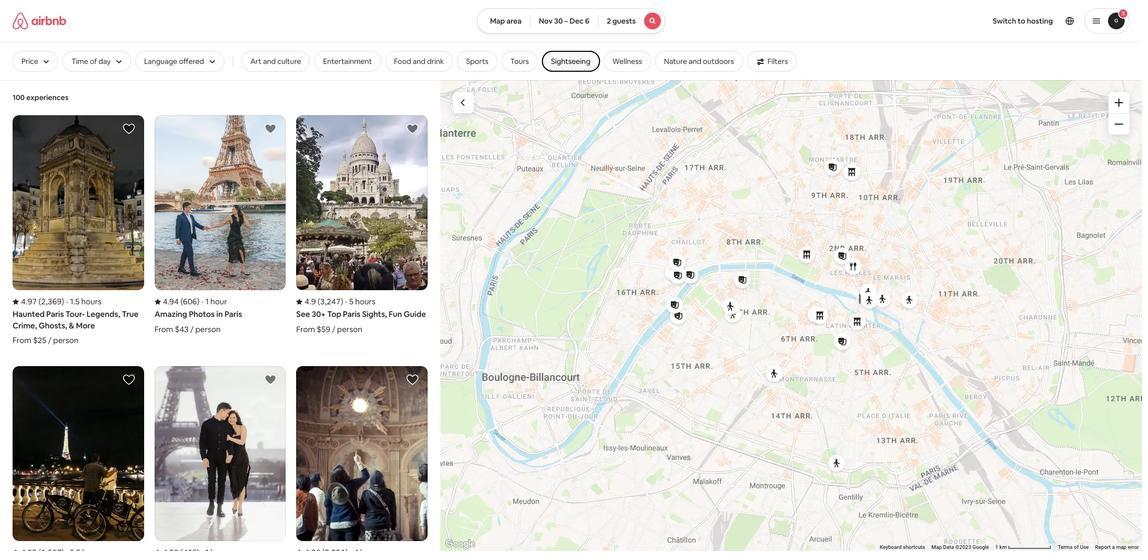 Task type: describe. For each thing, give the bounding box(es) containing it.
fun
[[389, 310, 402, 319]]

legends,
[[87, 310, 120, 319]]

4.97 out of 5 average rating,  2,369 reviews image
[[13, 297, 64, 307]]

from inside haunted paris tour- legends, true crime, ghosts, & more from $25 / person
[[13, 336, 31, 346]]

1 inside amazing photos in paris group
[[206, 297, 209, 307]]

time of day
[[72, 57, 111, 66]]

profile element
[[678, 0, 1130, 42]]

nov 30 – dec 6
[[539, 16, 590, 26]]

$43
[[175, 324, 189, 334]]

amazing
[[155, 310, 187, 319]]

4.94 out of 5 average rating,  606 reviews image
[[155, 297, 200, 307]]

add to wishlist image for 1 hour
[[264, 123, 277, 135]]

· 1.5 hours
[[66, 297, 102, 307]]

hours for legends,
[[81, 297, 102, 307]]

2
[[607, 16, 611, 26]]

30
[[554, 16, 563, 26]]

art and culture
[[251, 57, 301, 66]]

4.95 out of 5 average rating,  1,617 reviews image
[[13, 548, 64, 552]]

Food and drink button
[[385, 51, 453, 72]]

person inside haunted paris tour- legends, true crime, ghosts, & more from $25 / person
[[53, 336, 78, 346]]

5
[[349, 297, 354, 307]]

Nature and outdoors button
[[656, 51, 743, 72]]

add to wishlist image for "paris' best kept secrets tour" group
[[406, 374, 419, 387]]

km
[[1000, 545, 1007, 551]]

4.9 (3,247)
[[305, 297, 343, 307]]

keyboard shortcuts
[[880, 545, 926, 551]]

area
[[507, 16, 522, 26]]

culture
[[278, 57, 301, 66]]

and for art
[[263, 57, 276, 66]]

2 guests
[[607, 16, 636, 26]]

evening bike tour & boat cruise group
[[13, 367, 144, 552]]

&
[[69, 321, 74, 331]]

language offered button
[[135, 51, 224, 72]]

3
[[1122, 10, 1125, 17]]

entertainment
[[323, 57, 372, 66]]

google image
[[443, 538, 478, 552]]

in
[[216, 310, 223, 319]]

hours for paris
[[355, 297, 376, 307]]

switch to hosting link
[[987, 10, 1060, 32]]

sights,
[[362, 310, 387, 319]]

haunted
[[13, 310, 45, 319]]

none search field containing map area
[[477, 8, 665, 34]]

keyboard
[[880, 545, 902, 551]]

guests
[[613, 16, 636, 26]]

ghosts,
[[39, 321, 67, 331]]

crime,
[[13, 321, 37, 331]]

add to wishlist image inside evening bike tour & boat cruise group
[[123, 374, 135, 387]]

map
[[1117, 545, 1127, 551]]

amazing photos in paris from $43 / person
[[155, 310, 242, 334]]

terms of use link
[[1058, 545, 1089, 551]]

1.5
[[70, 297, 80, 307]]

–
[[565, 16, 568, 26]]

paris for amazing
[[225, 310, 242, 319]]

hosting
[[1027, 16, 1054, 26]]

filters
[[768, 57, 788, 66]]

zoom in image
[[1115, 99, 1124, 107]]

food and drink
[[394, 57, 444, 66]]

see 30+ top paris sights, fun guide group
[[296, 115, 428, 334]]

4.9
[[305, 297, 316, 307]]

paris inside haunted paris tour- legends, true crime, ghosts, & more from $25 / person
[[46, 310, 64, 319]]

top
[[327, 310, 341, 319]]

(606)
[[180, 297, 200, 307]]

map for map area
[[490, 16, 505, 26]]

paris' best kept secrets tour group
[[296, 367, 428, 552]]

tours
[[511, 57, 529, 66]]

time
[[72, 57, 88, 66]]

hour
[[211, 297, 227, 307]]

· for · 1.5 hours
[[66, 297, 68, 307]]

Tours button
[[502, 51, 538, 72]]

100
[[13, 93, 25, 102]]

see
[[296, 310, 310, 319]]

report a map error
[[1096, 545, 1140, 551]]

30+
[[312, 310, 326, 319]]

see 30+ top paris sights, fun guide from $59 / person
[[296, 310, 426, 334]]

terms of use
[[1058, 545, 1089, 551]]

guide
[[404, 310, 426, 319]]

4.97
[[21, 297, 37, 307]]

report a map error link
[[1096, 545, 1140, 551]]

add to wishlist image for 1.5 hours
[[123, 123, 135, 135]]

art
[[251, 57, 262, 66]]

of for day
[[90, 57, 97, 66]]

paris for see
[[343, 310, 361, 319]]

switch
[[993, 16, 1017, 26]]

amazing photos in paris group
[[155, 115, 286, 334]]

experiences
[[26, 93, 69, 102]]

map area button
[[477, 8, 531, 34]]

person inside amazing photos in paris from $43 / person
[[195, 324, 221, 334]]

$25
[[33, 336, 46, 346]]

· for · 5 hours
[[345, 297, 347, 307]]

terms
[[1058, 545, 1073, 551]]

Sightseeing button
[[542, 51, 600, 72]]

switch to hosting
[[993, 16, 1054, 26]]

report
[[1096, 545, 1111, 551]]

language offered
[[144, 57, 204, 66]]

and for food
[[413, 57, 426, 66]]

Art and culture button
[[242, 51, 310, 72]]



Task type: vqa. For each thing, say whether or not it's contained in the screenshot.
· 1.5 hours
yes



Task type: locate. For each thing, give the bounding box(es) containing it.
from down see
[[296, 324, 315, 334]]

hours inside haunted paris tour- legends, true crime, ghosts, & more group
[[81, 297, 102, 307]]

· 5 hours
[[345, 297, 376, 307]]

1 vertical spatial 1
[[996, 545, 999, 551]]

/ inside haunted paris tour- legends, true crime, ghosts, & more from $25 / person
[[48, 336, 52, 346]]

error
[[1128, 545, 1140, 551]]

0 horizontal spatial paris
[[46, 310, 64, 319]]

/ right the $43
[[190, 324, 194, 334]]

1 hours from the left
[[81, 297, 102, 307]]

drink
[[427, 57, 444, 66]]

price button
[[13, 51, 58, 72]]

add to wishlist image
[[123, 123, 135, 135], [264, 123, 277, 135], [406, 123, 419, 135], [123, 374, 135, 387]]

person down top
[[337, 324, 362, 334]]

0 vertical spatial 1
[[206, 297, 209, 307]]

person down &
[[53, 336, 78, 346]]

1 inside button
[[996, 545, 999, 551]]

2 horizontal spatial ·
[[345, 297, 347, 307]]

sports
[[466, 57, 489, 66]]

1 horizontal spatial map
[[932, 545, 942, 551]]

1 horizontal spatial /
[[190, 324, 194, 334]]

food
[[394, 57, 411, 66]]

person down photos
[[195, 324, 221, 334]]

1 horizontal spatial from
[[155, 324, 173, 334]]

hours right 5 at the left bottom of page
[[355, 297, 376, 307]]

zoom out image
[[1115, 120, 1124, 128]]

1 and from the left
[[263, 57, 276, 66]]

and for nature
[[689, 57, 702, 66]]

/ right $59
[[332, 324, 336, 334]]

and right art
[[263, 57, 276, 66]]

from inside see 30+ top paris sights, fun guide from $59 / person
[[296, 324, 315, 334]]

· left 1.5
[[66, 297, 68, 307]]

1 horizontal spatial person
[[195, 324, 221, 334]]

of for use
[[1074, 545, 1079, 551]]

language
[[144, 57, 177, 66]]

hours
[[81, 297, 102, 307], [355, 297, 376, 307]]

4.94
[[163, 297, 179, 307]]

1
[[206, 297, 209, 307], [996, 545, 999, 551]]

hours inside see 30+ top paris sights, fun guide group
[[355, 297, 376, 307]]

wellness
[[613, 57, 642, 66]]

map inside button
[[490, 16, 505, 26]]

0 horizontal spatial map
[[490, 16, 505, 26]]

0 horizontal spatial of
[[90, 57, 97, 66]]

google
[[973, 545, 990, 551]]

3 paris from the left
[[343, 310, 361, 319]]

time of day button
[[63, 51, 131, 72]]

haunted paris tour- legends, true crime, ghosts, & more from $25 / person
[[13, 310, 139, 346]]

1 horizontal spatial paris
[[225, 310, 242, 319]]

outdoors
[[703, 57, 734, 66]]

1 km
[[996, 545, 1009, 551]]

1 · from the left
[[66, 297, 68, 307]]

paris
[[46, 310, 64, 319], [225, 310, 242, 319], [343, 310, 361, 319]]

0 horizontal spatial person
[[53, 336, 78, 346]]

paris inside amazing photos in paris from $43 / person
[[225, 310, 242, 319]]

nature and outdoors
[[664, 57, 734, 66]]

true
[[122, 310, 139, 319]]

Sports button
[[457, 51, 498, 72]]

1 km button
[[993, 544, 1055, 552]]

©2023
[[956, 545, 972, 551]]

$59
[[317, 324, 330, 334]]

2 horizontal spatial paris
[[343, 310, 361, 319]]

instagram tour of paris group
[[155, 367, 286, 552]]

add to wishlist image for instagram tour of paris group
[[264, 374, 277, 387]]

offered
[[179, 57, 204, 66]]

map area
[[490, 16, 522, 26]]

use
[[1081, 545, 1089, 551]]

paris up the ghosts,
[[46, 310, 64, 319]]

dec
[[570, 16, 584, 26]]

shortcuts
[[903, 545, 926, 551]]

2 horizontal spatial /
[[332, 324, 336, 334]]

· inside see 30+ top paris sights, fun guide group
[[345, 297, 347, 307]]

sightseeing
[[551, 57, 591, 66]]

2 · from the left
[[202, 297, 204, 307]]

0 horizontal spatial hours
[[81, 297, 102, 307]]

1 horizontal spatial hours
[[355, 297, 376, 307]]

map left data
[[932, 545, 942, 551]]

2 horizontal spatial from
[[296, 324, 315, 334]]

and inside food and drink button
[[413, 57, 426, 66]]

and
[[263, 57, 276, 66], [413, 57, 426, 66], [689, 57, 702, 66]]

2 paris from the left
[[225, 310, 242, 319]]

nov
[[539, 16, 553, 26]]

of left day
[[90, 57, 97, 66]]

2 hours from the left
[[355, 297, 376, 307]]

paris right the in
[[225, 310, 242, 319]]

tour-
[[66, 310, 85, 319]]

/
[[190, 324, 194, 334], [332, 324, 336, 334], [48, 336, 52, 346]]

add to wishlist image inside see 30+ top paris sights, fun guide group
[[406, 123, 419, 135]]

data
[[944, 545, 955, 551]]

of
[[90, 57, 97, 66], [1074, 545, 1079, 551]]

of left use on the right
[[1074, 545, 1079, 551]]

and right "nature"
[[689, 57, 702, 66]]

and inside the art and culture "button"
[[263, 57, 276, 66]]

from down amazing
[[155, 324, 173, 334]]

1 vertical spatial of
[[1074, 545, 1079, 551]]

more
[[76, 321, 95, 331]]

· left 5 at the left bottom of page
[[345, 297, 347, 307]]

/ inside see 30+ top paris sights, fun guide from $59 / person
[[332, 324, 336, 334]]

1 left hour
[[206, 297, 209, 307]]

person
[[195, 324, 221, 334], [337, 324, 362, 334], [53, 336, 78, 346]]

haunted paris tour- legends, true crime, ghosts, & more group
[[13, 115, 144, 346]]

3 and from the left
[[689, 57, 702, 66]]

2 guests button
[[598, 8, 665, 34]]

map
[[490, 16, 505, 26], [932, 545, 942, 551]]

nov 30 – dec 6 button
[[530, 8, 599, 34]]

(3,247)
[[318, 297, 343, 307]]

(2,369)
[[39, 297, 64, 307]]

add to wishlist image inside haunted paris tour- legends, true crime, ghosts, & more group
[[123, 123, 135, 135]]

add to wishlist image
[[264, 374, 277, 387], [406, 374, 419, 387]]

/ inside amazing photos in paris from $43 / person
[[190, 324, 194, 334]]

3 button
[[1085, 8, 1130, 34]]

0 horizontal spatial from
[[13, 336, 31, 346]]

map for map data ©2023 google
[[932, 545, 942, 551]]

nature
[[664, 57, 687, 66]]

and left drink
[[413, 57, 426, 66]]

paris down 5 at the left bottom of page
[[343, 310, 361, 319]]

add to wishlist image inside instagram tour of paris group
[[264, 374, 277, 387]]

Entertainment button
[[314, 51, 381, 72]]

paris inside see 30+ top paris sights, fun guide from $59 / person
[[343, 310, 361, 319]]

1 horizontal spatial and
[[413, 57, 426, 66]]

4.99 out of 5 average rating,  466 reviews image
[[155, 548, 200, 552]]

4.96 out of 5 average rating,  5,251 reviews image
[[296, 548, 348, 552]]

filters button
[[748, 51, 797, 72]]

1 horizontal spatial ·
[[202, 297, 204, 307]]

1 vertical spatial map
[[932, 545, 942, 551]]

3 · from the left
[[345, 297, 347, 307]]

hours right 1.5
[[81, 297, 102, 307]]

map data ©2023 google
[[932, 545, 990, 551]]

1 add to wishlist image from the left
[[264, 374, 277, 387]]

·
[[66, 297, 68, 307], [202, 297, 204, 307], [345, 297, 347, 307]]

0 horizontal spatial and
[[263, 57, 276, 66]]

0 horizontal spatial add to wishlist image
[[264, 374, 277, 387]]

google map
showing 24 experiences. region
[[440, 80, 1143, 552]]

add to wishlist image for 5 hours
[[406, 123, 419, 135]]

/ right $25
[[48, 336, 52, 346]]

0 horizontal spatial 1
[[206, 297, 209, 307]]

0 horizontal spatial ·
[[66, 297, 68, 307]]

Wellness button
[[604, 51, 651, 72]]

keyboard shortcuts button
[[880, 544, 926, 552]]

from down crime,
[[13, 336, 31, 346]]

· 1 hour
[[202, 297, 227, 307]]

1 horizontal spatial add to wishlist image
[[406, 374, 419, 387]]

· inside haunted paris tour- legends, true crime, ghosts, & more group
[[66, 297, 68, 307]]

· right (606)
[[202, 297, 204, 307]]

4.9 out of 5 average rating,  3,247 reviews image
[[296, 297, 343, 307]]

add to wishlist image inside amazing photos in paris group
[[264, 123, 277, 135]]

4.94 (606)
[[163, 297, 200, 307]]

· inside amazing photos in paris group
[[202, 297, 204, 307]]

price
[[22, 57, 38, 66]]

1 horizontal spatial of
[[1074, 545, 1079, 551]]

day
[[99, 57, 111, 66]]

100 experiences
[[13, 93, 69, 102]]

0 horizontal spatial /
[[48, 336, 52, 346]]

2 horizontal spatial person
[[337, 324, 362, 334]]

a
[[1113, 545, 1115, 551]]

1 horizontal spatial 1
[[996, 545, 999, 551]]

1 left the 'km'
[[996, 545, 999, 551]]

2 and from the left
[[413, 57, 426, 66]]

2 add to wishlist image from the left
[[406, 374, 419, 387]]

to
[[1018, 16, 1026, 26]]

None search field
[[477, 8, 665, 34]]

map left area
[[490, 16, 505, 26]]

person inside see 30+ top paris sights, fun guide from $59 / person
[[337, 324, 362, 334]]

1 paris from the left
[[46, 310, 64, 319]]

from inside amazing photos in paris from $43 / person
[[155, 324, 173, 334]]

6
[[585, 16, 590, 26]]

0 vertical spatial map
[[490, 16, 505, 26]]

0 vertical spatial of
[[90, 57, 97, 66]]

of inside dropdown button
[[90, 57, 97, 66]]

and inside nature and outdoors button
[[689, 57, 702, 66]]

photos
[[189, 310, 215, 319]]

· for · 1 hour
[[202, 297, 204, 307]]

4.97 (2,369)
[[21, 297, 64, 307]]

2 horizontal spatial and
[[689, 57, 702, 66]]



